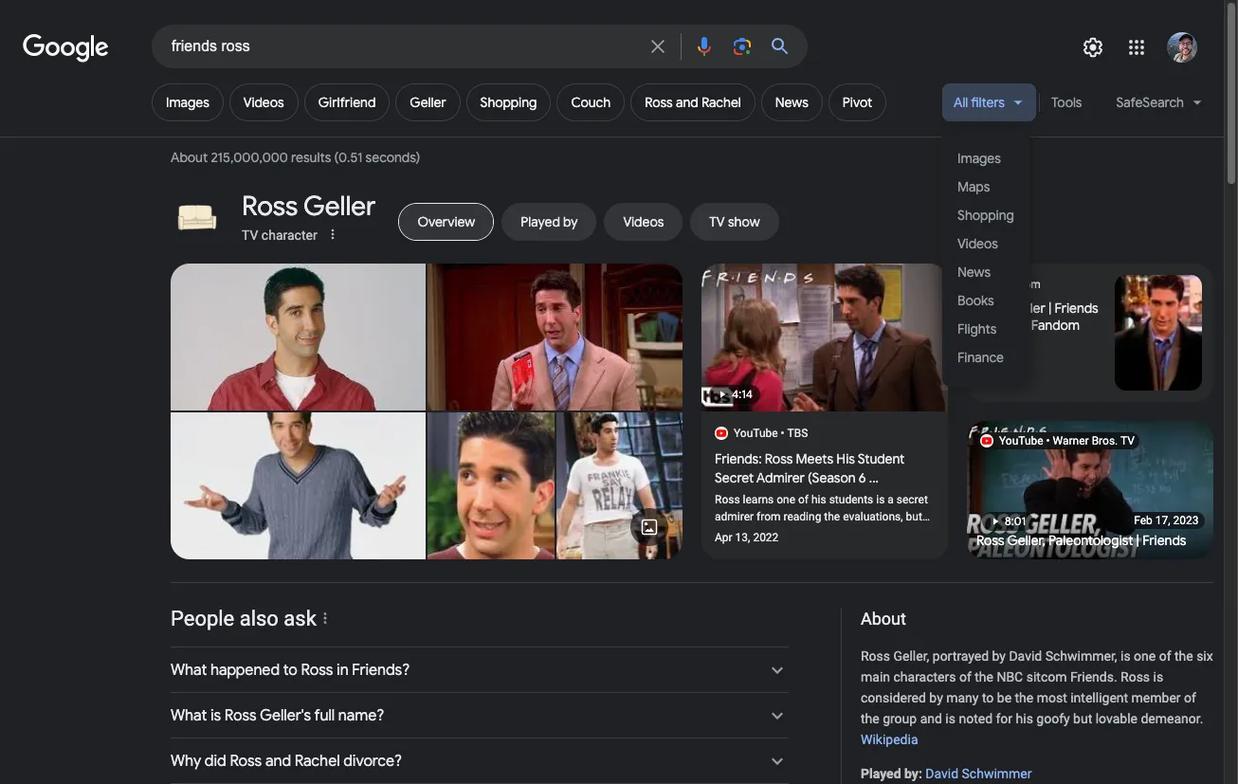 Task type: locate. For each thing, give the bounding box(es) containing it.
2 vertical spatial by
[[905, 766, 919, 781]]

about up main
[[861, 609, 906, 629]]

news
[[775, 94, 809, 111], [958, 263, 991, 280]]

about
[[171, 149, 208, 166], [861, 609, 906, 629]]

seconds)
[[366, 149, 420, 166]]

6
[[859, 469, 866, 486]]

flights
[[958, 320, 997, 337]]

1 horizontal spatial news link
[[943, 258, 1030, 286]]

but inside ross geller, portrayed by david schwimmer, is one of the six main characters of the nbc sitcom friends. ross is considered by many to be the most intelligent member of the group and is noted for his goofy but lovable demeanor. wikipedia
[[1074, 712, 1093, 727]]

news link
[[761, 83, 823, 121], [943, 258, 1030, 286]]

news for topmost the news link
[[775, 94, 809, 111]]

by up nbc
[[992, 649, 1006, 664]]

1 horizontal spatial one
[[1134, 649, 1156, 664]]

0 vertical spatial and
[[676, 94, 699, 111]]

tv
[[242, 228, 258, 243], [1121, 434, 1135, 448]]

2 horizontal spatial geller
[[1009, 300, 1046, 317]]

0 vertical spatial shopping
[[480, 94, 537, 111]]

1 vertical spatial about
[[861, 609, 906, 629]]

and right group
[[920, 712, 942, 727]]

1 vertical spatial and
[[920, 712, 942, 727]]

1 horizontal spatial shopping link
[[943, 201, 1030, 229]]

ross geller | friends central | fandom
[[979, 300, 1099, 334]]

about for about 215,000,000 results (0.51 seconds)
[[171, 149, 208, 166]]

• left tbs
[[781, 427, 785, 440]]

0 horizontal spatial by
[[905, 766, 919, 781]]

the friends fan theory that will have you looking twice at ross image
[[428, 413, 554, 560]]

2 horizontal spatial by
[[992, 649, 1006, 664]]

2 vertical spatial geller
[[1009, 300, 1046, 317]]

and inside ross geller, portrayed by david schwimmer, is one of the six main characters of the nbc sitcom friends. ross is considered by many to be the most intelligent member of the group and is noted for his goofy but lovable demeanor. wikipedia
[[920, 712, 942, 727]]

girlfriend link
[[304, 83, 390, 121]]

shopping link right add geller element
[[466, 83, 551, 121]]

geller inside ross geller | friends central | fandom
[[1009, 300, 1046, 317]]

geller, left paleontologist
[[1008, 532, 1046, 549]]

1 horizontal spatial shopping
[[958, 206, 1015, 223]]

add girlfriend element
[[318, 94, 376, 111]]

...
[[869, 469, 879, 486]]

of inside friends: ross meets his student secret admirer (season 6 ... ross learns one of his students is a secret admirer from reading the evaluations, but he's unsure if it's a girl or boy student. apr 13, 2022
[[798, 493, 809, 506]]

0 vertical spatial geller,
[[1008, 532, 1046, 549]]

0 vertical spatial videos
[[244, 94, 284, 111]]

:
[[919, 766, 923, 781]]

0 horizontal spatial images link
[[152, 83, 224, 121]]

0 vertical spatial images link
[[152, 83, 224, 121]]

geller down search search box
[[410, 94, 446, 111]]

0 vertical spatial about
[[171, 149, 208, 166]]

0 vertical spatial his
[[812, 493, 827, 506]]

1 vertical spatial geller,
[[894, 649, 930, 664]]

all filters button
[[943, 83, 1036, 129]]

noted
[[959, 712, 993, 727]]

0 horizontal spatial videos link
[[229, 83, 298, 121]]

ross geller created black mirror's san junipero? image
[[171, 413, 426, 560]]

0 horizontal spatial a
[[801, 527, 807, 541]]

is
[[876, 493, 885, 506], [1121, 649, 1131, 664], [1154, 670, 1164, 685], [946, 712, 956, 727]]

1 vertical spatial news
[[958, 263, 991, 280]]

geller, up characters
[[894, 649, 930, 664]]

1 horizontal spatial •
[[1046, 434, 1050, 448]]

1 horizontal spatial a
[[888, 493, 894, 506]]

shopping right add geller element
[[480, 94, 537, 111]]

0 vertical spatial one
[[777, 493, 796, 506]]

tbs
[[788, 427, 808, 440]]

geller, for portrayed
[[894, 649, 930, 664]]

0 horizontal spatial friends
[[1055, 300, 1099, 317]]

is down many
[[946, 712, 956, 727]]

maps
[[958, 178, 990, 195]]

by down characters
[[930, 691, 943, 706]]

• for tbs
[[781, 427, 785, 440]]

add pivot element
[[843, 94, 873, 111]]

his inside friends: ross meets his student secret admirer (season 6 ... ross learns one of his students is a secret admirer from reading the evaluations, but he's unsure if it's a girl or boy student. apr 13, 2022
[[812, 493, 827, 506]]

videos up 'books'
[[958, 235, 998, 252]]

ross
[[645, 94, 673, 111], [242, 190, 298, 224], [979, 300, 1007, 317], [765, 450, 793, 467], [715, 493, 740, 506], [977, 532, 1005, 549], [861, 649, 890, 664], [1121, 670, 1150, 685]]

videos up 215,000,000
[[244, 94, 284, 111]]

1 horizontal spatial but
[[1074, 712, 1093, 727]]

1 vertical spatial videos
[[958, 235, 998, 252]]

0 vertical spatial news
[[775, 94, 809, 111]]

0 horizontal spatial shopping
[[480, 94, 537, 111]]

one up member
[[1134, 649, 1156, 664]]

is up member
[[1154, 670, 1164, 685]]

(0.51
[[334, 149, 363, 166]]

about inside heading
[[861, 609, 906, 629]]

17,
[[1155, 514, 1170, 527]]

• left 'warner'
[[1046, 434, 1050, 448]]

images link for maps
[[943, 144, 1030, 173]]

1 vertical spatial news link
[[943, 258, 1030, 286]]

geller, inside ross geller, portrayed by david schwimmer, is one of the six main characters of the nbc sitcom friends. ross is considered by many to be the most intelligent member of the group and is noted for his goofy but lovable demeanor. wikipedia
[[894, 649, 930, 664]]

1 vertical spatial shopping
[[958, 206, 1015, 223]]

of up many
[[960, 670, 972, 685]]

0 horizontal spatial news link
[[761, 83, 823, 121]]

student.
[[863, 527, 904, 541]]

of
[[798, 493, 809, 506], [1159, 649, 1172, 664], [960, 670, 972, 685], [1184, 691, 1197, 706]]

videos link
[[229, 83, 298, 121], [943, 229, 1030, 258]]

1 horizontal spatial and
[[920, 712, 942, 727]]

215,000,000
[[211, 149, 288, 166]]

tv right bros.
[[1121, 434, 1135, 448]]

videos for bottom videos link
[[958, 235, 998, 252]]

1 vertical spatial videos link
[[943, 229, 1030, 258]]

characters
[[894, 670, 956, 685]]

0 horizontal spatial youtube
[[734, 427, 778, 440]]

david right the :
[[926, 766, 959, 781]]

a
[[888, 493, 894, 506], [801, 527, 807, 541]]

his up reading
[[812, 493, 827, 506]]

one inside ross geller, portrayed by david schwimmer, is one of the six main characters of the nbc sitcom friends. ross is considered by many to be the most intelligent member of the group and is noted for his goofy but lovable demeanor. wikipedia
[[1134, 649, 1156, 664]]

0 vertical spatial geller
[[410, 94, 446, 111]]

news inside menu
[[958, 263, 991, 280]]

unsure
[[737, 527, 772, 541]]

•
[[781, 427, 785, 440], [1046, 434, 1050, 448]]

david schwimmer initially turned down the role of ross in ... image
[[428, 264, 683, 411]]

but inside friends: ross meets his student secret admirer (season 6 ... ross learns one of his students is a secret admirer from reading the evaluations, but he's unsure if it's a girl or boy student. apr 13, 2022
[[906, 510, 923, 523]]

the up to
[[975, 670, 994, 685]]

None search field
[[0, 24, 808, 68]]

0 horizontal spatial tv
[[242, 228, 258, 243]]

0 horizontal spatial his
[[812, 493, 827, 506]]

his
[[837, 450, 855, 467]]

1 vertical spatial fandom
[[1031, 317, 1080, 334]]

shopping down maps link
[[958, 206, 1015, 223]]

0 horizontal spatial |
[[1025, 317, 1028, 334]]

tv style icons of 2020: how friends' ross geller pivoted ... image
[[556, 413, 683, 560]]

1 horizontal spatial youtube
[[999, 434, 1044, 448]]

videos
[[244, 94, 284, 111], [958, 235, 998, 252]]

1 vertical spatial geller
[[304, 190, 376, 224]]

search by image image
[[731, 35, 754, 58]]

books
[[958, 292, 994, 309]]

fandom
[[999, 278, 1041, 291], [1031, 317, 1080, 334]]

1 horizontal spatial david
[[1009, 649, 1042, 664]]

videos link down maps link
[[943, 229, 1030, 258]]

if
[[775, 527, 781, 541]]

images for videos
[[166, 94, 209, 111]]

tab list
[[171, 190, 1214, 247]]

a right it's
[[801, 527, 807, 541]]

news link left pivot link
[[761, 83, 823, 121]]

news for the right the news link
[[958, 263, 991, 280]]

the right be
[[1015, 691, 1034, 706]]

but down secret
[[906, 510, 923, 523]]

0 horizontal spatial videos
[[244, 94, 284, 111]]

2 horizontal spatial |
[[1137, 532, 1140, 549]]

images link up 215,000,000
[[152, 83, 224, 121]]

more options image
[[325, 227, 340, 242]]

or
[[829, 527, 839, 541]]

• for warner
[[1046, 434, 1050, 448]]

one down admirer
[[777, 493, 796, 506]]

sitcom
[[1027, 670, 1067, 685]]

secret
[[715, 469, 754, 486]]

geller right 'books'
[[1009, 300, 1046, 317]]

0 vertical spatial david
[[1009, 649, 1042, 664]]

|
[[1049, 300, 1052, 317], [1025, 317, 1028, 334], [1137, 532, 1140, 549]]

is right the schwimmer,
[[1121, 649, 1131, 664]]

1 vertical spatial a
[[801, 527, 807, 541]]

the up or
[[824, 510, 840, 523]]

news link up 'books'
[[943, 258, 1030, 286]]

1 horizontal spatial by
[[930, 691, 943, 706]]

1 vertical spatial his
[[1016, 712, 1033, 727]]

1 horizontal spatial about
[[861, 609, 906, 629]]

his right for
[[1016, 712, 1033, 727]]

1 horizontal spatial videos
[[958, 235, 998, 252]]

news up 'books'
[[958, 263, 991, 280]]

secret
[[897, 493, 928, 506]]

fandom up ross geller | friends central | fandom
[[999, 278, 1041, 291]]

add geller element
[[410, 94, 446, 111]]

1 horizontal spatial news
[[958, 263, 991, 280]]

youtube up the friends:
[[734, 427, 778, 440]]

about heading
[[861, 608, 1214, 631]]

0 vertical spatial videos link
[[229, 83, 298, 121]]

1 horizontal spatial tv
[[1121, 434, 1135, 448]]

1 vertical spatial one
[[1134, 649, 1156, 664]]

2023
[[1173, 514, 1199, 527]]

1 horizontal spatial images link
[[943, 144, 1030, 173]]

ross geller, portrayed by david schwimmer, is one of the six main characters of the nbc sitcom friends. ross is considered by many to be the most intelligent member of the group and is noted for his goofy but lovable demeanor. wikipedia
[[861, 649, 1214, 748]]

images inside menu
[[958, 149, 1001, 166]]

friends right central
[[1055, 300, 1099, 317]]

shopping
[[480, 94, 537, 111], [958, 206, 1015, 223]]

0 horizontal spatial images
[[166, 94, 209, 111]]

but down 'intelligent'
[[1074, 712, 1093, 727]]

1 vertical spatial images link
[[943, 144, 1030, 173]]

the left six
[[1175, 649, 1194, 664]]

images link
[[152, 83, 224, 121], [943, 144, 1030, 173]]

1 horizontal spatial images
[[958, 149, 1001, 166]]

0 vertical spatial tv
[[242, 228, 258, 243]]

shopping link
[[466, 83, 551, 121], [943, 201, 1030, 229]]

1 horizontal spatial geller,
[[1008, 532, 1046, 549]]

shopping for shopping link to the left
[[480, 94, 537, 111]]

a left secret
[[888, 493, 894, 506]]

youtube
[[734, 427, 778, 440], [999, 434, 1044, 448]]

more options element
[[323, 225, 342, 244]]

0 vertical spatial images
[[166, 94, 209, 111]]

1 horizontal spatial his
[[1016, 712, 1033, 727]]

student
[[858, 450, 905, 467]]

david
[[1009, 649, 1042, 664], [926, 766, 959, 781]]

ross geller, paleontologist | friends
[[977, 532, 1187, 549]]

0 horizontal spatial one
[[777, 493, 796, 506]]

youtube right favicon for website that hosts the video in the bottom of the page
[[999, 434, 1044, 448]]

images link up "maps"
[[943, 144, 1030, 173]]

0 horizontal spatial geller
[[304, 190, 376, 224]]

david schwimmer link
[[926, 766, 1032, 781]]

0 vertical spatial friends
[[1055, 300, 1099, 317]]

fandom right central
[[1031, 317, 1080, 334]]

the
[[824, 510, 840, 523], [1175, 649, 1194, 664], [975, 670, 994, 685], [1015, 691, 1034, 706], [861, 712, 880, 727]]

1 horizontal spatial friends
[[1143, 532, 1187, 549]]

videos inside menu
[[958, 235, 998, 252]]

boy
[[842, 527, 860, 541]]

shopping link down "maps"
[[943, 201, 1030, 229]]

menu
[[943, 129, 1030, 387]]

images for maps
[[958, 149, 1001, 166]]

and left rachel
[[676, 94, 699, 111]]

tv left character
[[242, 228, 258, 243]]

0 horizontal spatial •
[[781, 427, 785, 440]]

about left 215,000,000
[[171, 149, 208, 166]]

geller for ross geller
[[304, 190, 376, 224]]

0 horizontal spatial geller,
[[894, 649, 930, 664]]

ask
[[284, 607, 317, 631]]

0 vertical spatial news link
[[761, 83, 823, 121]]

people also ask
[[171, 607, 317, 631]]

demeanor.
[[1141, 712, 1204, 727]]

admirer
[[757, 469, 805, 486]]

0 horizontal spatial about
[[171, 149, 208, 166]]

1 horizontal spatial videos link
[[943, 229, 1030, 258]]

1 vertical spatial but
[[1074, 712, 1093, 727]]

1 vertical spatial images
[[958, 149, 1001, 166]]

by right played
[[905, 766, 919, 781]]

1 vertical spatial david
[[926, 766, 959, 781]]

(season
[[808, 469, 856, 486]]

ross geller
[[242, 190, 376, 224]]

about for about
[[861, 609, 906, 629]]

0 horizontal spatial shopping link
[[466, 83, 551, 121]]

0 vertical spatial but
[[906, 510, 923, 523]]

the up the wikipedia link
[[861, 712, 880, 727]]

one
[[777, 493, 796, 506], [1134, 649, 1156, 664]]

0 vertical spatial shopping link
[[466, 83, 551, 121]]

favicon for website that hosts the video image
[[981, 435, 993, 447]]

geller up more options image at the top
[[304, 190, 376, 224]]

character
[[262, 228, 317, 243]]

news left pivot link
[[775, 94, 809, 111]]

david up nbc
[[1009, 649, 1042, 664]]

0 horizontal spatial news
[[775, 94, 809, 111]]

friends down the 'feb 17, 2023'
[[1143, 532, 1187, 549]]

shopping inside menu
[[958, 206, 1015, 223]]

played
[[861, 766, 901, 781]]

videos link up 215,000,000
[[229, 83, 298, 121]]

here's why ross gellar is the worst in 'friends' - purewow image
[[171, 264, 426, 411]]

1 vertical spatial shopping link
[[943, 201, 1030, 229]]

ross geller heading
[[242, 190, 376, 224]]

2022
[[753, 531, 779, 544]]

of up reading
[[798, 493, 809, 506]]

Search search field
[[172, 36, 635, 60]]

0 horizontal spatial but
[[906, 510, 923, 523]]

is up evaluations, at the right bottom of the page
[[876, 493, 885, 506]]



Task type: vqa. For each thing, say whether or not it's contained in the screenshot.
rightmost and
yes



Task type: describe. For each thing, give the bounding box(es) containing it.
central
[[979, 317, 1022, 334]]

meets
[[796, 450, 834, 467]]

about 215,000,000 results (0.51 seconds)
[[171, 149, 424, 166]]

for
[[996, 712, 1013, 727]]

group
[[883, 712, 917, 727]]

the inside friends: ross meets his student secret admirer (season 6 ... ross learns one of his students is a secret admirer from reading the evaluations, but he's unsure if it's a girl or boy student. apr 13, 2022
[[824, 510, 840, 523]]

pivot link
[[829, 83, 887, 121]]

of up demeanor.
[[1184, 691, 1197, 706]]

google image
[[23, 34, 110, 63]]

friends.
[[1071, 670, 1118, 685]]

one inside friends: ross meets his student secret admirer (season 6 ... ross learns one of his students is a secret admirer from reading the evaluations, but he's unsure if it's a girl or boy student. apr 13, 2022
[[777, 493, 796, 506]]

of left six
[[1159, 649, 1172, 664]]

all filters
[[954, 94, 1005, 111]]

played by : david schwimmer
[[861, 766, 1032, 781]]

videos for the leftmost videos link
[[244, 94, 284, 111]]

to
[[982, 691, 994, 706]]

safesearch button
[[1105, 83, 1214, 129]]

he's
[[715, 527, 735, 541]]

reading
[[784, 510, 822, 523]]

bros.
[[1092, 434, 1118, 448]]

couch
[[571, 94, 611, 111]]

rachel
[[702, 94, 741, 111]]

girl
[[810, 527, 826, 541]]

all
[[954, 94, 968, 111]]

is inside friends: ross meets his student secret admirer (season 6 ... ross learns one of his students is a secret admirer from reading the evaluations, but he's unsure if it's a girl or boy student. apr 13, 2022
[[876, 493, 885, 506]]

0 vertical spatial by
[[992, 649, 1006, 664]]

filters
[[971, 94, 1005, 111]]

intelligent
[[1071, 691, 1129, 706]]

ross and rachel
[[645, 94, 741, 111]]

people also ask heading
[[171, 607, 789, 632]]

lovable
[[1096, 712, 1138, 727]]

portrayed
[[933, 649, 989, 664]]

finance
[[958, 348, 1004, 366]]

0 vertical spatial fandom
[[999, 278, 1041, 291]]

menu containing images
[[943, 129, 1030, 387]]

shopping for bottommost shopping link
[[958, 206, 1015, 223]]

considered
[[861, 691, 926, 706]]

friends:
[[715, 450, 762, 467]]

most
[[1037, 691, 1068, 706]]

be
[[997, 691, 1012, 706]]

friends: ross meets his student secret admirer (season 6 ... ross learns one of his students is a secret admirer from reading the evaluations, but he's unsure if it's a girl or boy student. apr 13, 2022
[[715, 450, 928, 544]]

schwimmer
[[962, 766, 1032, 781]]

tv character
[[242, 228, 317, 243]]

from
[[757, 510, 781, 523]]

youtube • tbs
[[734, 427, 808, 440]]

learns
[[743, 493, 774, 506]]

1 horizontal spatial geller
[[410, 94, 446, 111]]

paleontologist
[[1049, 532, 1134, 549]]

it's
[[784, 527, 798, 541]]

goofy
[[1037, 712, 1070, 727]]

0 vertical spatial a
[[888, 493, 894, 506]]

fandom inside ross geller | friends central | fandom
[[1031, 317, 1080, 334]]

david inside ross geller, portrayed by david schwimmer, is one of the six main characters of the nbc sitcom friends. ross is considered by many to be the most intelligent member of the group and is noted for his goofy but lovable demeanor. wikipedia
[[1009, 649, 1042, 664]]

search by voice image
[[693, 35, 716, 58]]

feb
[[1134, 514, 1152, 527]]

0 horizontal spatial david
[[926, 766, 959, 781]]

ross inside ross geller | friends central | fandom
[[979, 300, 1007, 317]]

1 vertical spatial tv
[[1121, 434, 1135, 448]]

tools
[[1052, 94, 1082, 111]]

also
[[240, 607, 279, 631]]

1 horizontal spatial |
[[1049, 300, 1052, 317]]

admirer
[[715, 510, 754, 523]]

nbc
[[997, 670, 1023, 685]]

1 vertical spatial by
[[930, 691, 943, 706]]

six
[[1197, 649, 1214, 664]]

web result image image
[[1115, 275, 1202, 391]]

youtube for youtube • warner bros. tv
[[999, 434, 1044, 448]]

images link for videos
[[152, 83, 224, 121]]

finance link
[[943, 343, 1030, 372]]

friends inside ross geller | friends central | fandom
[[1055, 300, 1099, 317]]

1 vertical spatial friends
[[1143, 532, 1187, 549]]

geller link
[[396, 83, 460, 121]]

evaluations,
[[843, 510, 903, 523]]

add couch element
[[571, 94, 611, 111]]

many
[[947, 691, 979, 706]]

books link
[[943, 286, 1030, 315]]

girlfriend
[[318, 94, 376, 111]]

tools button
[[1043, 83, 1091, 121]]

wikipedia link
[[861, 733, 918, 748]]

results
[[291, 149, 331, 166]]

feb 17, 2023
[[1134, 514, 1199, 527]]

his inside ross geller, portrayed by david schwimmer, is one of the six main characters of the nbc sitcom friends. ross is considered by many to be the most intelligent member of the group and is noted for his goofy but lovable demeanor. wikipedia
[[1016, 712, 1033, 727]]

schwimmer,
[[1046, 649, 1118, 664]]

0 horizontal spatial and
[[676, 94, 699, 111]]

pivot
[[843, 94, 873, 111]]

member
[[1132, 691, 1181, 706]]

couch link
[[557, 83, 625, 121]]

ross and rachel link
[[631, 83, 756, 121]]

apr
[[715, 531, 733, 544]]

students
[[829, 493, 874, 506]]

youtube for youtube • tbs
[[734, 427, 778, 440]]

geller for ross geller | friends central | fandom
[[1009, 300, 1046, 317]]

people
[[171, 607, 234, 631]]

geller, for paleontologist
[[1008, 532, 1046, 549]]

13,
[[735, 531, 750, 544]]

warner
[[1053, 434, 1089, 448]]

main
[[861, 670, 890, 685]]

youtube • warner bros. tv
[[999, 434, 1135, 448]]

flights link
[[943, 315, 1030, 343]]

maps link
[[943, 173, 1030, 201]]

add ross and rachel element
[[645, 94, 741, 111]]



